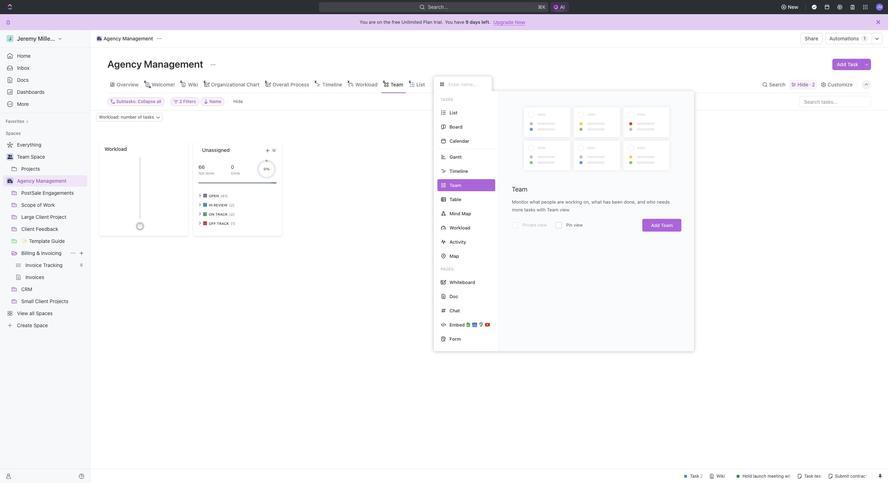 Task type: vqa. For each thing, say whether or not it's contained in the screenshot.
user group "icon" in the tree
no



Task type: describe. For each thing, give the bounding box(es) containing it.
inbox link
[[3, 62, 87, 74]]

2 you from the left
[[445, 19, 453, 25]]

favorites
[[6, 119, 24, 124]]

and
[[638, 199, 646, 205]]

the
[[384, 19, 391, 25]]

track for on track
[[216, 212, 228, 217]]

days
[[470, 19, 481, 25]]

1 vertical spatial agency management link
[[17, 176, 86, 187]]

overall
[[273, 81, 289, 87]]

1 vertical spatial workload
[[105, 146, 127, 152]]

1 you from the left
[[360, 19, 368, 25]]

Enter name... field
[[448, 81, 486, 88]]

overview
[[117, 81, 139, 87]]

table
[[450, 197, 462, 202]]

open
[[209, 194, 219, 198]]

embed
[[450, 322, 465, 328]]

add task button
[[833, 59, 863, 70]]

billing & invoicing
[[21, 251, 62, 257]]

(61)
[[221, 194, 228, 198]]

hide for hide
[[234, 99, 243, 104]]

new
[[789, 4, 799, 10]]

activity
[[450, 239, 467, 245]]

review
[[214, 203, 228, 207]]

tasks
[[525, 207, 536, 213]]

billing
[[21, 251, 35, 257]]

new button
[[779, 1, 803, 13]]

welcome!
[[152, 81, 175, 87]]

add for add team
[[652, 223, 660, 229]]

business time image
[[97, 37, 102, 40]]

agency management inside sidebar navigation
[[17, 178, 67, 184]]

working
[[566, 199, 583, 205]]

been
[[612, 199, 623, 205]]

1 vertical spatial agency
[[108, 58, 142, 70]]

organizational
[[211, 81, 245, 87]]

favorites button
[[3, 117, 31, 126]]

calendar
[[450, 138, 470, 144]]

Search tasks... text field
[[800, 97, 871, 107]]

pin view
[[567, 223, 583, 228]]

0 done
[[231, 164, 240, 175]]

you are on the free unlimited plan trial. you have 9 days left. upgrade now
[[360, 19, 526, 25]]

automations
[[830, 35, 860, 42]]

(2) for on track (2)
[[229, 212, 235, 217]]

overview link
[[115, 80, 139, 90]]

gantt
[[450, 154, 462, 160]]

board
[[450, 124, 463, 130]]

1 horizontal spatial workload
[[356, 81, 378, 87]]

has
[[604, 199, 611, 205]]

with
[[537, 207, 546, 213]]

agency inside sidebar navigation
[[17, 178, 35, 184]]

welcome! link
[[150, 80, 175, 90]]

(1)
[[231, 222, 236, 226]]

business time image
[[7, 179, 13, 183]]

whiteboard
[[450, 280, 476, 285]]

done
[[206, 171, 214, 175]]

overall process link
[[271, 80, 309, 90]]

hide 2
[[798, 81, 816, 87]]

free
[[392, 19, 401, 25]]

private view
[[523, 223, 547, 228]]

share button
[[801, 33, 823, 44]]

add for add task
[[838, 61, 847, 67]]

left.
[[482, 19, 491, 25]]

monitor
[[512, 199, 529, 205]]

in
[[209, 203, 213, 207]]

(2) for in review (2)
[[229, 203, 235, 207]]

mind
[[450, 211, 461, 217]]

0 vertical spatial management
[[122, 35, 153, 42]]

1 vertical spatial list
[[450, 110, 458, 115]]

invoicing
[[41, 251, 62, 257]]

unassigned
[[202, 147, 230, 153]]

doc
[[450, 294, 459, 300]]

0 vertical spatial agency management link
[[95, 34, 155, 43]]

done
[[231, 171, 240, 175]]

team space link
[[17, 152, 86, 163]]

open (61)
[[209, 194, 228, 198]]

unlimited
[[402, 19, 422, 25]]

who
[[647, 199, 656, 205]]

list link
[[415, 80, 425, 90]]

inbox
[[17, 65, 29, 71]]

on,
[[584, 199, 591, 205]]

space
[[31, 154, 45, 160]]

dashboards
[[17, 89, 45, 95]]

upgrade
[[494, 19, 514, 25]]

search...
[[428, 4, 448, 10]]



Task type: locate. For each thing, give the bounding box(es) containing it.
(2) right review
[[229, 203, 235, 207]]

0
[[231, 164, 234, 170]]

chat
[[450, 308, 460, 314]]

map right mind
[[462, 211, 471, 217]]

1 vertical spatial add
[[652, 223, 660, 229]]

2 vertical spatial agency
[[17, 178, 35, 184]]

1 horizontal spatial hide
[[798, 81, 809, 87]]

1 vertical spatial map
[[450, 254, 459, 259]]

1 vertical spatial agency management
[[108, 58, 206, 70]]

1 (2) from the top
[[229, 203, 235, 207]]

tree containing team space
[[3, 139, 87, 332]]

add team
[[652, 223, 673, 229]]

0 vertical spatial (2)
[[229, 203, 235, 207]]

0 vertical spatial agency management
[[104, 35, 153, 42]]

have
[[455, 19, 465, 25]]

+
[[266, 146, 270, 154]]

what up tasks
[[530, 199, 541, 205]]

0 vertical spatial add
[[838, 61, 847, 67]]

on left the
[[377, 19, 383, 25]]

1 vertical spatial are
[[558, 199, 565, 205]]

0 vertical spatial list
[[417, 81, 425, 87]]

team left list link
[[391, 81, 404, 87]]

add inside button
[[838, 61, 847, 67]]

off
[[209, 222, 216, 226]]

what
[[530, 199, 541, 205], [592, 199, 602, 205]]

upgrade now link
[[494, 19, 526, 25]]

needs
[[657, 199, 670, 205]]

hide
[[798, 81, 809, 87], [234, 99, 243, 104]]

view button
[[434, 76, 457, 93]]

on track (2)
[[209, 212, 235, 217]]

on inside you are on the free unlimited plan trial. you have 9 days left. upgrade now
[[377, 19, 383, 25]]

1 horizontal spatial map
[[462, 211, 471, 217]]

team down the needs
[[662, 223, 673, 229]]

1
[[864, 36, 866, 41]]

home
[[17, 53, 31, 59]]

organizational chart
[[211, 81, 260, 87]]

1 horizontal spatial add
[[838, 61, 847, 67]]

0 horizontal spatial on
[[209, 212, 214, 217]]

tree inside sidebar navigation
[[3, 139, 87, 332]]

1 horizontal spatial are
[[558, 199, 565, 205]]

1 vertical spatial timeline
[[450, 168, 469, 174]]

⌘k
[[538, 4, 546, 10]]

team down people
[[547, 207, 559, 213]]

hide left 2
[[798, 81, 809, 87]]

timeline
[[323, 81, 342, 87], [450, 168, 469, 174]]

process
[[291, 81, 309, 87]]

view
[[560, 207, 570, 213], [538, 223, 547, 228], [574, 223, 583, 228]]

wiki link
[[187, 80, 198, 90]]

(2) up (1)
[[229, 212, 235, 217]]

are inside monitor what people are working on, what has been done, and who needs more tasks with team view
[[558, 199, 565, 205]]

team right user group image
[[17, 154, 29, 160]]

are inside you are on the free unlimited plan trial. you have 9 days left. upgrade now
[[369, 19, 376, 25]]

workload
[[356, 81, 378, 87], [105, 146, 127, 152], [450, 225, 471, 231]]

1 horizontal spatial on
[[377, 19, 383, 25]]

workload link
[[354, 80, 378, 90]]

1 horizontal spatial what
[[592, 199, 602, 205]]

2 (2) from the top
[[229, 212, 235, 217]]

add task
[[838, 61, 859, 67]]

mind map
[[450, 211, 471, 217]]

share
[[805, 35, 819, 42]]

team inside sidebar navigation
[[17, 154, 29, 160]]

2 vertical spatial management
[[36, 178, 67, 184]]

view right "pin" on the top
[[574, 223, 583, 228]]

0 horizontal spatial map
[[450, 254, 459, 259]]

user group image
[[7, 155, 13, 159]]

2 vertical spatial workload
[[450, 225, 471, 231]]

1 horizontal spatial view
[[560, 207, 570, 213]]

hide inside button
[[234, 99, 243, 104]]

customize button
[[819, 80, 855, 90]]

on
[[377, 19, 383, 25], [209, 212, 214, 217]]

0 vertical spatial are
[[369, 19, 376, 25]]

add left task
[[838, 61, 847, 67]]

sidebar navigation
[[0, 30, 90, 484]]

home link
[[3, 50, 87, 62]]

agency right business time image
[[17, 178, 35, 184]]

0 vertical spatial workload
[[356, 81, 378, 87]]

view
[[443, 81, 455, 87]]

agency management up welcome! link
[[108, 58, 206, 70]]

organizational chart link
[[210, 80, 260, 90]]

billing & invoicing link
[[21, 248, 67, 259]]

1 vertical spatial track
[[217, 222, 229, 226]]

0 horizontal spatial list
[[417, 81, 425, 87]]

plan
[[424, 19, 433, 25]]

1 horizontal spatial list
[[450, 110, 458, 115]]

on up off
[[209, 212, 214, 217]]

0 horizontal spatial agency management link
[[17, 176, 86, 187]]

now
[[515, 19, 526, 25]]

private
[[523, 223, 537, 228]]

customize
[[828, 81, 853, 87]]

you left the
[[360, 19, 368, 25]]

agency up "overview"
[[108, 58, 142, 70]]

list
[[417, 81, 425, 87], [450, 110, 458, 115]]

add down the who
[[652, 223, 660, 229]]

0 vertical spatial hide
[[798, 81, 809, 87]]

monitor what people are working on, what has been done, and who needs more tasks with team view
[[512, 199, 670, 213]]

docs
[[17, 77, 29, 83]]

what right the on,
[[592, 199, 602, 205]]

view button
[[434, 80, 457, 90]]

view down working
[[560, 207, 570, 213]]

docs link
[[3, 75, 87, 86]]

spaces
[[6, 131, 21, 136]]

you left have
[[445, 19, 453, 25]]

0 vertical spatial map
[[462, 211, 471, 217]]

team up 'monitor'
[[512, 186, 528, 193]]

0 vertical spatial on
[[377, 19, 383, 25]]

0 horizontal spatial what
[[530, 199, 541, 205]]

2 horizontal spatial workload
[[450, 225, 471, 231]]

0 horizontal spatial are
[[369, 19, 376, 25]]

1 vertical spatial hide
[[234, 99, 243, 104]]

agency management link
[[95, 34, 155, 43], [17, 176, 86, 187]]

9
[[466, 19, 469, 25]]

pin
[[567, 223, 573, 228]]

timeline down gantt
[[450, 168, 469, 174]]

agency management right business time icon
[[104, 35, 153, 42]]

not
[[199, 171, 205, 175]]

1 horizontal spatial timeline
[[450, 168, 469, 174]]

timeline link
[[321, 80, 342, 90]]

are left the
[[369, 19, 376, 25]]

0 vertical spatial agency
[[104, 35, 121, 42]]

team inside monitor what people are working on, what has been done, and who needs more tasks with team view
[[547, 207, 559, 213]]

add
[[838, 61, 847, 67], [652, 223, 660, 229]]

66 not done
[[199, 164, 214, 175]]

done,
[[624, 199, 637, 205]]

search button
[[761, 80, 788, 90]]

2 what from the left
[[592, 199, 602, 205]]

tasks
[[441, 97, 454, 102]]

0 horizontal spatial timeline
[[323, 81, 342, 87]]

0 vertical spatial track
[[216, 212, 228, 217]]

hide for hide 2
[[798, 81, 809, 87]]

overall process
[[273, 81, 309, 87]]

1 what from the left
[[530, 199, 541, 205]]

2 vertical spatial agency management
[[17, 178, 67, 184]]

management inside sidebar navigation
[[36, 178, 67, 184]]

timeline right process
[[323, 81, 342, 87]]

view for private view
[[538, 223, 547, 228]]

search
[[770, 81, 786, 87]]

view inside monitor what people are working on, what has been done, and who needs more tasks with team view
[[560, 207, 570, 213]]

1 horizontal spatial agency management link
[[95, 34, 155, 43]]

2 horizontal spatial view
[[574, 223, 583, 228]]

team link
[[390, 80, 404, 90]]

1 horizontal spatial you
[[445, 19, 453, 25]]

trial.
[[434, 19, 444, 25]]

view right private
[[538, 223, 547, 228]]

you
[[360, 19, 368, 25], [445, 19, 453, 25]]

track down on track (2)
[[217, 222, 229, 226]]

in review (2)
[[209, 203, 235, 207]]

team
[[391, 81, 404, 87], [17, 154, 29, 160], [512, 186, 528, 193], [547, 207, 559, 213], [662, 223, 673, 229]]

map
[[462, 211, 471, 217], [450, 254, 459, 259]]

off track (1)
[[209, 222, 236, 226]]

list right team link on the top left
[[417, 81, 425, 87]]

agency right business time icon
[[104, 35, 121, 42]]

hide down organizational chart link at the left of the page
[[234, 99, 243, 104]]

agency management
[[104, 35, 153, 42], [108, 58, 206, 70], [17, 178, 67, 184]]

chart
[[247, 81, 260, 87]]

list up board
[[450, 110, 458, 115]]

0 horizontal spatial workload
[[105, 146, 127, 152]]

1 vertical spatial (2)
[[229, 212, 235, 217]]

are right people
[[558, 199, 565, 205]]

1 vertical spatial management
[[144, 58, 203, 70]]

0 vertical spatial timeline
[[323, 81, 342, 87]]

wiki
[[188, 81, 198, 87]]

dashboards link
[[3, 87, 87, 98]]

agency management down space
[[17, 178, 67, 184]]

track down in review (2)
[[216, 212, 228, 217]]

form
[[450, 337, 461, 342]]

0 horizontal spatial view
[[538, 223, 547, 228]]

66
[[199, 164, 205, 170]]

tree
[[3, 139, 87, 332]]

1 vertical spatial on
[[209, 212, 214, 217]]

map down activity
[[450, 254, 459, 259]]

pages
[[441, 267, 454, 272]]

timeline inside timeline "link"
[[323, 81, 342, 87]]

0 horizontal spatial you
[[360, 19, 368, 25]]

are
[[369, 19, 376, 25], [558, 199, 565, 205]]

track for off track
[[217, 222, 229, 226]]

0 horizontal spatial hide
[[234, 99, 243, 104]]

0 horizontal spatial add
[[652, 223, 660, 229]]

view for pin view
[[574, 223, 583, 228]]



